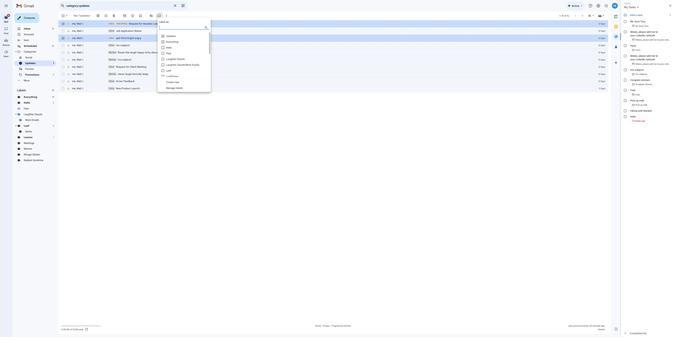 Task type: describe. For each thing, give the bounding box(es) containing it.
3 cell from the top
[[662, 48, 676, 52]]

not
[[82, 16, 86, 19]]

inbox request for client meeting
[[121, 73, 163, 76]]

visit
[[177, 57, 182, 60]]

compose button
[[16, 14, 44, 26]]

0 horizontal spatial dazzle
[[39, 126, 47, 129]]

Label-as menu open text field
[[177, 28, 240, 33]]

driver feedback row
[[65, 87, 676, 95]]

gmail image
[[18, 2, 40, 10]]

31 inside mail "navigation"
[[8, 16, 10, 19]]

laughter dazzle/work emails
[[185, 71, 222, 74]]

16
[[631, 16, 633, 19]]

request inside "row"
[[129, 73, 139, 76]]

2 for driver feedback
[[91, 89, 93, 92]]

laugh inside row
[[139, 81, 146, 84]]

not "updates" button
[[80, 14, 102, 21]]

move to image
[[166, 16, 170, 20]]

job
[[129, 33, 134, 36]]

labels heading
[[19, 99, 57, 103]]

mail heading
[[0, 23, 14, 26]]

cell inside driver feedback row
[[662, 89, 676, 93]]

0 vertical spatial for
[[155, 25, 158, 28]]

delete image
[[125, 16, 129, 20]]

chat heading
[[0, 36, 14, 39]]

flower
[[131, 57, 139, 60]]

1 for updates
[[59, 69, 60, 72]]

vacation
[[159, 25, 170, 28]]

19
[[58, 107, 60, 110]]

manage
[[185, 96, 195, 100]]

inbox (no subject)
[[121, 49, 144, 52]]

me , for request
[[80, 73, 86, 76]]

hiya link
[[26, 119, 32, 123]]

10
[[625, 16, 627, 19]]

snoozed
[[26, 37, 38, 40]]

0 vertical spatial 1
[[622, 16, 623, 19]]

manage labels
[[185, 96, 203, 100]]

inbox down delete image
[[121, 25, 127, 28]]

me , mail 2 for (no
[[80, 49, 93, 52]]

forums
[[28, 75, 37, 79]]

2 row from the top
[[65, 46, 676, 54]]

inbox job application status
[[121, 33, 157, 36]]

categories link
[[26, 56, 40, 59]]

clever
[[131, 81, 139, 84]]

, for inbox (no subject)
[[84, 49, 85, 52]]

chat
[[4, 36, 9, 39]]

2 for job application status
[[91, 33, 93, 36]]

3 row from the top
[[65, 54, 676, 63]]

feedback
[[137, 89, 150, 92]]

me for inbox job application status
[[80, 33, 84, 36]]

snooze image
[[146, 16, 150, 20]]

, for inbox request for client meeting
[[84, 73, 85, 76]]

1 , from the top
[[84, 25, 85, 28]]

, for memes (no subject)
[[84, 65, 85, 68]]

report spam image
[[116, 16, 120, 20]]

social link
[[28, 62, 36, 66]]

memes for (no
[[121, 65, 129, 68]]

0 vertical spatial emails
[[214, 71, 222, 74]]

(no subject) row
[[65, 63, 676, 71]]

1 vertical spatial laughter dazzle
[[26, 126, 47, 129]]

work
[[28, 132, 35, 135]]

labels
[[19, 99, 29, 103]]

me for inbox request for client meeting
[[80, 73, 84, 76]]

clear search image
[[191, 2, 199, 10]]

status
[[149, 33, 157, 36]]

leaves
[[26, 151, 36, 155]]

sent
[[26, 43, 32, 47]]

request for vacation leave
[[143, 25, 178, 28]]

inbox for quit
[[121, 41, 127, 44]]

cell inside request for client meeting "row"
[[662, 73, 676, 77]]

angry
[[150, 41, 157, 44]]

social
[[28, 62, 36, 66]]

memes (no subject)
[[121, 65, 146, 68]]

me for memes (no subject)
[[80, 65, 84, 68]]

22
[[58, 50, 60, 53]]

1 10 of 16
[[622, 16, 633, 19]]

1 horizontal spatial leaf
[[185, 77, 190, 80]]

memes clever laugh bird jolly large
[[121, 81, 165, 84]]

quit
[[129, 41, 134, 44]]

1 me from the top
[[80, 25, 84, 28]]

1 cell from the top
[[662, 24, 676, 28]]

inbox for driver
[[121, 89, 127, 92]]

inbox quit thick bright angry
[[121, 41, 157, 44]]

me , for (no
[[80, 65, 86, 68]]

inbox up snoozed
[[26, 30, 34, 34]]

1 vertical spatial leaf
[[26, 138, 33, 142]]

12 for (no subject)
[[665, 65, 668, 68]]

me for inbox driver feedback
[[80, 89, 84, 92]]

gems link
[[28, 145, 35, 148]]

0 horizontal spatial hiya
[[26, 119, 32, 123]]

, for inbox driver feedback
[[84, 89, 85, 92]]

mail for driver feedback
[[86, 89, 91, 92]]

labels image
[[175, 16, 179, 20]]

add to tasks image
[[154, 16, 158, 20]]

promotions link
[[28, 82, 44, 85]]

meetings link
[[26, 158, 38, 161]]

promotions
[[28, 82, 44, 85]]

3
[[59, 113, 60, 116]]

0 vertical spatial dazzle
[[197, 64, 205, 68]]

meetings
[[26, 158, 38, 161]]

select input tool image
[[670, 16, 672, 19]]

2 for (no subject)
[[91, 49, 93, 52]]

0 horizontal spatial everything
[[26, 106, 41, 110]]

inbox driver feedback
[[121, 89, 150, 92]]

compose
[[26, 18, 39, 22]]

updates link
[[28, 69, 40, 72]]

categories
[[26, 56, 40, 59]]

4 row from the top
[[65, 95, 676, 103]]

mail navigation
[[0, 13, 14, 338]]

work emails
[[28, 132, 43, 135]]

gems
[[28, 145, 35, 148]]

1 for leaves
[[59, 151, 60, 154]]

for inside "row"
[[140, 73, 144, 76]]

create new
[[185, 90, 199, 93]]

0 vertical spatial laughter
[[185, 64, 196, 68]]

happy
[[153, 57, 160, 60]]

create
[[185, 90, 193, 93]]

1 horizontal spatial request
[[143, 25, 154, 28]]

inbox for (no
[[121, 49, 127, 52]]

2 vertical spatial laughter
[[26, 126, 38, 129]]

subject) for me ,
[[136, 65, 146, 68]]

me for inbox (no subject)
[[80, 49, 84, 52]]



Task type: locate. For each thing, give the bounding box(es) containing it.
laughter dazzle
[[185, 64, 205, 68], [26, 126, 47, 129]]

Search in emails text field
[[74, 4, 190, 8]]

2 inside job application status row
[[91, 33, 93, 36]]

inbox left job
[[121, 33, 127, 36]]

12 sept inside quit thick bright angry row
[[665, 41, 673, 44]]

me , mail 2 for quit
[[80, 41, 93, 44]]

2 vertical spatial memes
[[121, 81, 129, 84]]

1 12 from the top
[[665, 41, 668, 44]]

12 sept for (no subject)
[[665, 65, 673, 68]]

me ,
[[80, 65, 86, 68], [80, 73, 86, 76], [80, 81, 86, 84]]

None checkbox
[[68, 32, 72, 36], [68, 48, 72, 52], [68, 65, 72, 69], [68, 73, 72, 77], [68, 32, 72, 36], [68, 48, 72, 52], [68, 65, 72, 69], [68, 73, 72, 77]]

me , for clever
[[80, 81, 86, 84]]

forums link
[[28, 75, 37, 79]]

me inside "row"
[[80, 73, 84, 76]]

sept inside '(no subject)' row
[[668, 65, 673, 68]]

31 link
[[2, 15, 12, 22]]

inbox inside inbox quit thick bright angry
[[121, 41, 127, 44]]

inbox for job
[[121, 33, 127, 36]]

work emails link
[[28, 132, 43, 135]]

12 for quit thick bright angry
[[665, 41, 668, 44]]

12 inside quit thick bright angry row
[[665, 41, 668, 44]]

sept for quit thick bright angry
[[668, 41, 673, 44]]

memes for flower
[[121, 57, 129, 60]]

mail inside quit thick bright angry row
[[86, 41, 91, 44]]

1 vertical spatial everything
[[26, 106, 41, 110]]

3 me from the top
[[80, 41, 84, 44]]

row down job application status row
[[65, 46, 676, 54]]

laughter up laughter dazzle/work emails
[[185, 64, 196, 68]]

mail for job application status
[[86, 33, 91, 36]]

updates
[[28, 69, 40, 72]]

0 vertical spatial (no
[[129, 49, 133, 52]]

3 , from the top
[[84, 41, 85, 44]]

sept
[[668, 41, 673, 44], [668, 65, 673, 68]]

5 me , mail 2 from the top
[[80, 89, 93, 92]]

inbox left driver
[[121, 89, 127, 92]]

laughter
[[185, 64, 196, 68], [185, 71, 196, 74], [26, 126, 38, 129]]

bird
[[147, 81, 152, 84]]

me inside '(no subject)' row
[[80, 65, 84, 68]]

request down snooze image
[[143, 25, 154, 28]]

1 horizontal spatial dazzle
[[197, 64, 205, 68]]

emails
[[214, 71, 222, 74], [35, 132, 43, 135]]

dazzle up work emails link
[[39, 126, 47, 129]]

1 me , from the top
[[80, 65, 86, 68]]

2
[[91, 25, 93, 28], [91, 33, 93, 36], [91, 41, 93, 44], [91, 49, 93, 52], [59, 82, 60, 85], [91, 89, 93, 92], [59, 139, 60, 142]]

request
[[143, 25, 154, 28], [129, 73, 139, 76]]

1 sept from the top
[[668, 41, 673, 44]]

0 vertical spatial 31
[[8, 16, 10, 19]]

large
[[158, 81, 165, 84]]

0 vertical spatial 12 sept
[[665, 41, 673, 44]]

subject) for me , mail 2
[[134, 49, 144, 52]]

9 , from the top
[[84, 89, 85, 92]]

12 sept inside '(no subject)' row
[[665, 65, 673, 68]]

sent link
[[26, 43, 32, 47]]

more button
[[16, 87, 63, 93]]

cell inside clever laugh bird jolly large row
[[662, 81, 676, 85]]

1 vertical spatial request
[[129, 73, 139, 76]]

, inside '(no subject)' row
[[84, 65, 85, 68]]

Search in emails search field
[[65, 2, 209, 11]]

1 row from the top
[[65, 22, 676, 30]]

main menu image
[[4, 4, 9, 9]]

me , mail 2 inside driver feedback row
[[80, 89, 93, 92]]

for
[[155, 25, 158, 28], [140, 73, 144, 76]]

sept inside quit thick bright angry row
[[668, 41, 673, 44]]

everything link
[[26, 106, 41, 110]]

0 horizontal spatial request
[[129, 73, 139, 76]]

2 , from the top
[[84, 33, 85, 36]]

,
[[84, 25, 85, 28], [84, 33, 85, 36], [84, 41, 85, 44], [84, 49, 85, 52], [84, 57, 85, 60], [84, 65, 85, 68], [84, 73, 85, 76], [84, 81, 85, 84], [84, 89, 85, 92]]

emails right dazzle/work
[[214, 71, 222, 74]]

row down clever laugh bird jolly large row
[[65, 95, 676, 103]]

hello
[[26, 113, 33, 116]]

row up quit thick bright angry row
[[65, 22, 676, 30]]

job application status row
[[65, 30, 676, 38]]

jolly
[[153, 81, 158, 84]]

31 up 22
[[58, 30, 60, 33]]

2 vertical spatial 1
[[59, 151, 60, 154]]

4 me from the top
[[80, 49, 84, 52]]

leaf up create
[[185, 77, 190, 80]]

memes inside memes clever laugh bird jolly large
[[121, 81, 129, 84]]

everything up hello
[[26, 106, 41, 110]]

1 horizontal spatial hiya
[[185, 58, 190, 61]]

(no for me , mail 2
[[129, 49, 133, 52]]

1 vertical spatial me ,
[[80, 73, 86, 76]]

2 me , from the top
[[80, 73, 86, 76]]

1 vertical spatial subject)
[[136, 65, 146, 68]]

1 horizontal spatial for
[[155, 25, 158, 28]]

(no down quit
[[129, 49, 133, 52]]

me , inside '(no subject)' row
[[80, 65, 86, 68]]

0 vertical spatial memes
[[121, 57, 129, 60]]

4 cell from the top
[[662, 56, 676, 61]]

31
[[8, 16, 10, 19], [58, 30, 60, 33]]

5 me from the top
[[80, 57, 84, 60]]

1 vertical spatial hiya
[[26, 119, 32, 123]]

sept for (no subject)
[[668, 65, 673, 68]]

row up request for client meeting "row"
[[65, 54, 676, 63]]

9 me from the top
[[80, 89, 84, 92]]

me , mail 2 for driver
[[80, 89, 93, 92]]

(no
[[129, 49, 133, 52], [131, 65, 135, 68]]

leave
[[171, 25, 178, 28]]

0 vertical spatial laughter dazzle
[[185, 64, 205, 68]]

hiya
[[185, 58, 190, 61], [26, 119, 32, 123]]

8 , from the top
[[84, 81, 85, 84]]

2 sept from the top
[[668, 65, 673, 68]]

, for inbox quit thick bright angry
[[84, 41, 85, 44]]

(no inside row
[[131, 65, 135, 68]]

subject)
[[134, 49, 144, 52], [136, 65, 146, 68]]

0 vertical spatial me ,
[[80, 65, 86, 68]]

laugh
[[145, 57, 152, 60], [139, 81, 146, 84]]

1 memes from the top
[[121, 57, 129, 60]]

memes inside the memes (no subject)
[[121, 65, 129, 68]]

, for memes clever laugh bird jolly large
[[84, 81, 85, 84]]

memes left clever
[[121, 81, 129, 84]]

new
[[194, 90, 199, 93]]

1 vertical spatial sept
[[668, 65, 673, 68]]

memes down inbox (no subject)
[[121, 65, 129, 68]]

0 vertical spatial laugh
[[145, 57, 152, 60]]

mail
[[4, 23, 9, 26], [86, 25, 91, 28], [86, 33, 91, 36], [86, 41, 91, 44], [86, 49, 91, 52], [86, 57, 91, 60], [86, 89, 91, 92]]

0 vertical spatial hiya
[[185, 58, 190, 61]]

0 horizontal spatial laughter dazzle
[[26, 126, 47, 129]]

inbox inside inbox (no subject)
[[121, 49, 127, 52]]

1 vertical spatial 12 sept
[[665, 65, 673, 68]]

subject) down inbox quit thick bright angry
[[134, 49, 144, 52]]

1 vertical spatial 1
[[59, 69, 60, 72]]

12 sept for quit thick bright angry
[[665, 41, 673, 44]]

memes for clever
[[121, 81, 129, 84]]

6 me from the top
[[80, 65, 84, 68]]

1 horizontal spatial laughter dazzle
[[185, 64, 205, 68]]

inbox inside inbox job application status
[[121, 33, 127, 36]]

bright
[[142, 41, 149, 44]]

of
[[628, 16, 630, 19]]

itchy
[[161, 57, 167, 60]]

me , mail 2
[[80, 25, 93, 28], [80, 33, 93, 36], [80, 41, 93, 44], [80, 49, 93, 52], [80, 89, 93, 92]]

, inside quit thick bright angry row
[[84, 41, 85, 44]]

dazzle/work
[[197, 71, 213, 74]]

meeting
[[152, 73, 163, 76]]

laughter up work on the top left
[[26, 126, 38, 129]]

0 horizontal spatial for
[[140, 73, 144, 76]]

1 vertical spatial memes
[[121, 65, 129, 68]]

me , inside request for client meeting "row"
[[80, 73, 86, 76]]

for left client
[[140, 73, 144, 76]]

thick
[[135, 41, 141, 44]]

subject) down kite
[[136, 65, 146, 68]]

1 vertical spatial laughter
[[185, 71, 196, 74]]

0 vertical spatial 12
[[665, 41, 668, 44]]

31 up mail 'heading'
[[8, 16, 10, 19]]

driver
[[129, 89, 137, 92]]

2 me from the top
[[80, 33, 84, 36]]

5 cell from the top
[[662, 73, 676, 77]]

heading
[[0, 61, 14, 64]]

inbox down inbox quit thick bright angry
[[121, 49, 127, 52]]

me , mail 2 inside job application status row
[[80, 33, 93, 36]]

7 , from the top
[[84, 73, 85, 76]]

1 me , mail 2 from the top
[[80, 25, 93, 28]]

laughter dazzle link
[[26, 126, 47, 129]]

me , mail 2 inside quit thick bright angry row
[[80, 41, 93, 44]]

0 horizontal spatial leaf
[[26, 138, 33, 142]]

2 vertical spatial me ,
[[80, 81, 86, 84]]

quit thick bright angry row
[[65, 38, 676, 46]]

snoozed link
[[26, 37, 38, 40]]

cell
[[662, 24, 676, 28], [662, 32, 676, 36], [662, 48, 676, 52], [662, 56, 676, 61], [662, 73, 676, 77], [662, 81, 676, 85], [662, 89, 676, 93], [662, 97, 676, 101]]

None checkbox
[[68, 16, 72, 20], [68, 24, 72, 28], [68, 40, 72, 44], [68, 56, 72, 61], [68, 81, 72, 85], [68, 89, 72, 93], [68, 97, 72, 101], [68, 16, 72, 20], [68, 24, 72, 28], [68, 40, 72, 44], [68, 56, 72, 61], [68, 81, 72, 85], [68, 89, 72, 93], [68, 97, 72, 101]]

4 me , mail 2 from the top
[[80, 49, 93, 52]]

1 vertical spatial 12
[[665, 65, 668, 68]]

1 vertical spatial (no
[[131, 65, 135, 68]]

5 , from the top
[[84, 57, 85, 60]]

labels
[[196, 96, 203, 100]]

12 inside '(no subject)' row
[[665, 65, 668, 68]]

leaves link
[[26, 151, 36, 155]]

subject) inside '(no subject)' row
[[136, 65, 146, 68]]

laughter dazzle up laughter dazzle/work emails
[[185, 64, 205, 68]]

0 horizontal spatial 31
[[8, 16, 10, 19]]

inbox link
[[26, 30, 34, 34]]

me inside quit thick bright angry row
[[80, 41, 84, 44]]

0 vertical spatial request
[[143, 25, 154, 28]]

search in emails image
[[66, 3, 73, 10]]

2 12 sept from the top
[[665, 65, 673, 68]]

1 12 sept from the top
[[665, 41, 673, 44]]

2 me , mail 2 from the top
[[80, 33, 93, 36]]

memes flower kite laugh happy itchy dance visit
[[121, 57, 182, 60]]

1 vertical spatial emails
[[35, 132, 43, 135]]

spaces heading
[[0, 48, 14, 52]]

kite
[[140, 57, 144, 60]]

not "updates"
[[82, 16, 101, 19]]

8 cell from the top
[[662, 97, 676, 101]]

3 memes from the top
[[121, 81, 129, 84]]

2 inside quit thick bright angry row
[[91, 41, 93, 44]]

me inside job application status row
[[80, 33, 84, 36]]

4 , from the top
[[84, 49, 85, 52]]

request up clever
[[129, 73, 139, 76]]

dance
[[168, 57, 176, 60]]

12
[[665, 41, 668, 44], [665, 65, 668, 68]]

2 inside driver feedback row
[[91, 89, 93, 92]]

memes left flower
[[121, 57, 129, 60]]

7 cell from the top
[[662, 89, 676, 93]]

everything up inbox job application status
[[130, 25, 141, 28]]

"updates"
[[87, 16, 101, 19]]

8 me from the top
[[80, 81, 84, 84]]

, inside request for client meeting "row"
[[84, 73, 85, 76]]

emails down laughter dazzle link
[[35, 132, 43, 135]]

me for memes clever laugh bird jolly large
[[80, 81, 84, 84]]

dazzle up laughter dazzle/work emails
[[197, 64, 205, 68]]

more
[[26, 88, 33, 91]]

2 memes from the top
[[121, 65, 129, 68]]

1 vertical spatial 31
[[58, 30, 60, 33]]

client
[[144, 73, 152, 76]]

2 12 from the top
[[665, 65, 668, 68]]

6 cell from the top
[[662, 81, 676, 85]]

mail for request for vacation leave
[[86, 25, 91, 28]]

hiya right visit
[[185, 58, 190, 61]]

application
[[134, 33, 149, 36]]

inbox left quit
[[121, 41, 127, 44]]

1 horizontal spatial emails
[[214, 71, 222, 74]]

mail inside job application status row
[[86, 33, 91, 36]]

hiya down hello "link"
[[26, 119, 32, 123]]

scheduled link
[[26, 50, 41, 53]]

clever laugh bird jolly large row
[[65, 79, 676, 87]]

inbox inside inbox request for client meeting
[[121, 73, 127, 76]]

1
[[622, 16, 623, 19], [59, 69, 60, 72], [59, 151, 60, 154]]

for left vacation at the left
[[155, 25, 158, 28]]

laughter dazzle up work emails link
[[26, 126, 47, 129]]

scheduled
[[26, 50, 41, 53]]

spaces
[[3, 48, 11, 51]]

12 sept
[[665, 41, 673, 44], [665, 65, 673, 68]]

dazzle
[[197, 64, 205, 68], [39, 126, 47, 129]]

me , mail 2 for job
[[80, 33, 93, 36]]

more image
[[183, 16, 187, 20]]

mail for (no subject)
[[86, 49, 91, 52]]

request for client meeting row
[[65, 71, 676, 79]]

me inside driver feedback row
[[80, 89, 84, 92]]

, inside driver feedback row
[[84, 89, 85, 92]]

laugh right kite
[[145, 57, 152, 60]]

0 vertical spatial subject)
[[134, 49, 144, 52]]

main content
[[65, 13, 676, 338]]

0 vertical spatial sept
[[668, 41, 673, 44]]

main content containing not "updates"
[[65, 13, 676, 338]]

archive image
[[107, 16, 111, 20]]

1 horizontal spatial everything
[[130, 25, 141, 28]]

1 vertical spatial for
[[140, 73, 144, 76]]

hello link
[[26, 113, 33, 116]]

, for inbox job application status
[[84, 33, 85, 36]]

me , inside clever laugh bird jolly large row
[[80, 81, 86, 84]]

1 vertical spatial dazzle
[[39, 126, 47, 129]]

3 me , mail 2 from the top
[[80, 41, 93, 44]]

leaf down work on the top left
[[26, 138, 33, 142]]

leaf
[[185, 77, 190, 80], [26, 138, 33, 142]]

row
[[65, 22, 676, 30], [65, 46, 676, 54], [65, 54, 676, 63], [65, 95, 676, 103]]

memes inside the memes flower kite laugh happy itchy dance visit
[[121, 57, 129, 60]]

1 vertical spatial laugh
[[139, 81, 146, 84]]

(no down flower
[[131, 65, 135, 68]]

mail inside 'heading'
[[4, 23, 9, 26]]

inbox inside inbox driver feedback
[[121, 89, 127, 92]]

laughter left dazzle/work
[[185, 71, 196, 74]]

me inside clever laugh bird jolly large row
[[80, 81, 84, 84]]

2 for quit thick bright angry
[[91, 41, 93, 44]]

3 me , from the top
[[80, 81, 86, 84]]

me
[[80, 25, 84, 28], [80, 33, 84, 36], [80, 41, 84, 44], [80, 49, 84, 52], [80, 57, 84, 60], [80, 65, 84, 68], [80, 73, 84, 76], [80, 81, 84, 84], [80, 89, 84, 92]]

2 cell from the top
[[662, 32, 676, 36]]

6 , from the top
[[84, 65, 85, 68]]

0 vertical spatial everything
[[130, 25, 141, 28]]

inbox for request
[[121, 73, 127, 76]]

2 for request for vacation leave
[[91, 25, 93, 28]]

me for inbox quit thick bright angry
[[80, 41, 84, 44]]

me , mail
[[80, 57, 91, 60]]

inbox down the memes (no subject) at the top of the page
[[121, 73, 127, 76]]

0 vertical spatial leaf
[[185, 77, 190, 80]]

7 me from the top
[[80, 73, 84, 76]]

mail for quit thick bright angry
[[86, 41, 91, 44]]

0 horizontal spatial emails
[[35, 132, 43, 135]]

laugh left bird
[[139, 81, 146, 84]]

1 horizontal spatial 31
[[58, 30, 60, 33]]

(no for me ,
[[131, 65, 135, 68]]

, inside clever laugh bird jolly large row
[[84, 81, 85, 84]]

, inside job application status row
[[84, 33, 85, 36]]

cell inside job application status row
[[662, 32, 676, 36]]

mail inside driver feedback row
[[86, 89, 91, 92]]



Task type: vqa. For each thing, say whether or not it's contained in the screenshot.


